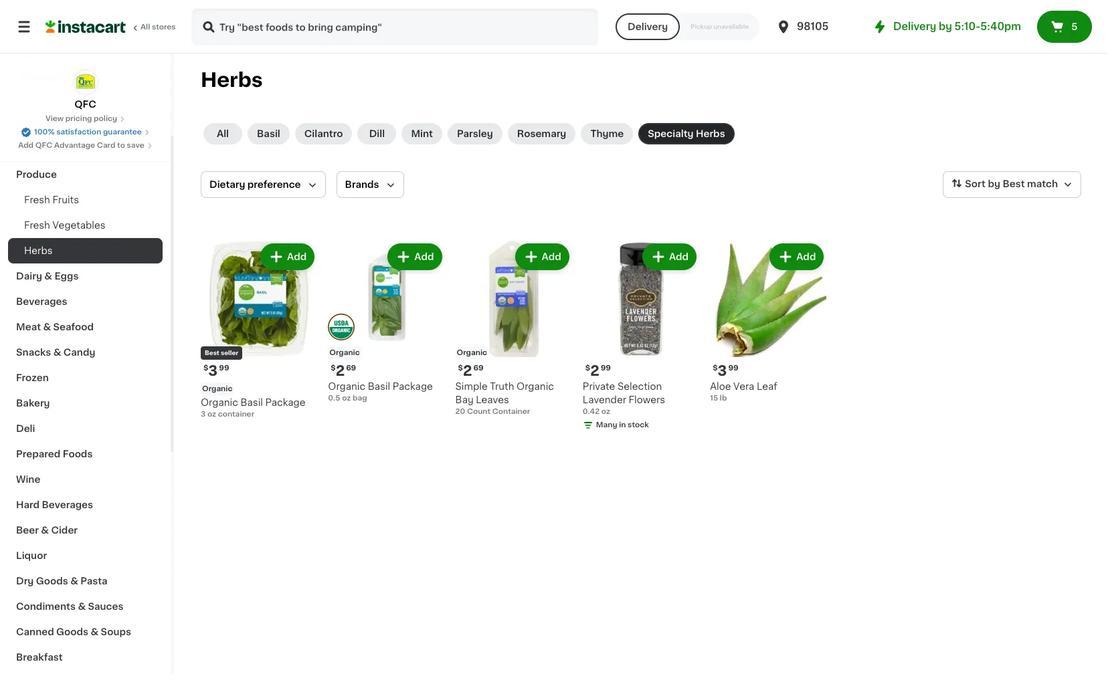 Task type: locate. For each thing, give the bounding box(es) containing it.
4 $ from the left
[[713, 365, 718, 372]]

dry goods & pasta link
[[8, 569, 163, 594]]

100% satisfaction guarantee
[[34, 129, 142, 136]]

$ 3 99 down "best seller" on the bottom
[[203, 364, 229, 378]]

5 $ from the left
[[586, 365, 591, 372]]

1 vertical spatial herbs
[[696, 129, 725, 139]]

20
[[456, 409, 465, 416]]

guarantee
[[103, 129, 142, 136]]

oz inside organic basil package 3 oz container
[[207, 411, 216, 419]]

best left seller
[[205, 350, 219, 356]]

count
[[467, 409, 491, 416]]

1 vertical spatial package
[[265, 398, 306, 408]]

basil inside organic basil package 0.5 oz bag
[[368, 382, 390, 392]]

condiments
[[16, 602, 76, 612]]

bakery
[[16, 399, 50, 408]]

1 horizontal spatial $ 2 69
[[458, 364, 484, 378]]

$ up simple
[[458, 365, 463, 372]]

1 horizontal spatial package
[[393, 382, 433, 392]]

1 vertical spatial goods
[[56, 628, 88, 637]]

$ 2 69 up "0.5"
[[331, 364, 356, 378]]

0 horizontal spatial best
[[205, 350, 219, 356]]

0 horizontal spatial by
[[939, 21, 952, 31]]

delivery by 5:10-5:40pm
[[894, 21, 1021, 31]]

all for all
[[217, 129, 229, 139]]

99 up private
[[601, 365, 611, 372]]

0 vertical spatial fresh
[[24, 195, 50, 205]]

herbs up dairy & eggs
[[24, 246, 53, 256]]

package inside organic basil package 0.5 oz bag
[[393, 382, 433, 392]]

0 horizontal spatial delivery
[[628, 22, 668, 31]]

0 horizontal spatial 69
[[346, 365, 356, 372]]

all left basil link
[[217, 129, 229, 139]]

package left simple
[[393, 382, 433, 392]]

best for best match
[[1003, 180, 1025, 189]]

oz
[[342, 395, 351, 402], [602, 409, 610, 416], [207, 411, 216, 419]]

qfc down the 100% on the top of page
[[35, 142, 52, 149]]

dill link
[[358, 123, 397, 145]]

0 horizontal spatial all
[[141, 23, 150, 31]]

1 horizontal spatial delivery
[[894, 21, 937, 31]]

& left eggs
[[44, 272, 52, 281]]

goods for canned
[[56, 628, 88, 637]]

fresh down produce
[[24, 195, 50, 205]]

1 2 from the left
[[336, 364, 345, 378]]

delivery by 5:10-5:40pm link
[[872, 19, 1021, 35]]

5 product group from the left
[[710, 241, 827, 404]]

2 for organic
[[336, 364, 345, 378]]

basil
[[257, 129, 280, 139], [368, 382, 390, 392], [241, 398, 263, 408]]

best left match
[[1003, 180, 1025, 189]]

3 $ from the left
[[458, 365, 463, 372]]

2 99 from the left
[[729, 365, 739, 372]]

herbs right specialty
[[696, 129, 725, 139]]

add qfc advantage card to save link
[[18, 141, 153, 151]]

$ up the aloe
[[713, 365, 718, 372]]

$ up private
[[586, 365, 591, 372]]

goods down condiments & sauces
[[56, 628, 88, 637]]

1 horizontal spatial by
[[988, 180, 1001, 189]]

delivery inside button
[[628, 22, 668, 31]]

3 up the aloe
[[718, 364, 727, 378]]

breakfast link
[[8, 645, 163, 671]]

best inside field
[[1003, 180, 1025, 189]]

herbs
[[201, 70, 263, 90], [696, 129, 725, 139], [24, 246, 53, 256]]

dill
[[369, 129, 385, 139]]

cilantro
[[304, 129, 343, 139]]

$ up "0.5"
[[331, 365, 336, 372]]

1 horizontal spatial 3
[[208, 364, 218, 378]]

1 horizontal spatial oz
[[342, 395, 351, 402]]

beverages down dairy & eggs
[[16, 297, 67, 307]]

0 horizontal spatial 99
[[219, 365, 229, 372]]

0 vertical spatial herbs
[[201, 70, 263, 90]]

specialty herbs
[[648, 129, 725, 139]]

hard beverages
[[16, 501, 93, 510]]

wine
[[16, 475, 40, 485]]

herbs up all link
[[201, 70, 263, 90]]

package inside organic basil package 3 oz container
[[265, 398, 306, 408]]

view pricing policy
[[45, 115, 117, 122]]

1 69 from the left
[[346, 365, 356, 372]]

1 horizontal spatial 69
[[474, 365, 484, 372]]

15
[[710, 395, 718, 402]]

container
[[492, 409, 530, 416]]

goods for dry
[[36, 577, 68, 586]]

3 left container
[[201, 411, 206, 419]]

by inside field
[[988, 180, 1001, 189]]

beer & cider link
[[8, 518, 163, 544]]

0 vertical spatial package
[[393, 382, 433, 392]]

& right the meat
[[43, 323, 51, 332]]

3 down "best seller" on the bottom
[[208, 364, 218, 378]]

private
[[583, 382, 615, 392]]

2 up simple
[[463, 364, 472, 378]]

0 horizontal spatial package
[[265, 398, 306, 408]]

add inside "add qfc advantage card to save" link
[[18, 142, 34, 149]]

oz right "0.5"
[[342, 395, 351, 402]]

None search field
[[191, 8, 598, 46]]

all stores link
[[46, 8, 177, 46]]

3 inside organic basil package 3 oz container
[[201, 411, 206, 419]]

Search field
[[193, 9, 597, 44]]

fresh down the fresh fruits
[[24, 221, 50, 230]]

& right beer
[[41, 526, 49, 535]]

save
[[127, 142, 144, 149]]

2 horizontal spatial herbs
[[696, 129, 725, 139]]

0 horizontal spatial $ 2 69
[[331, 364, 356, 378]]

qfc
[[74, 100, 96, 109], [35, 142, 52, 149]]

99 up vera
[[729, 365, 739, 372]]

2
[[336, 364, 345, 378], [463, 364, 472, 378], [591, 364, 600, 378]]

organic inside simple truth organic bay leaves 20 count container
[[517, 382, 554, 392]]

organic
[[330, 350, 360, 357], [457, 350, 487, 357], [328, 382, 366, 392], [517, 382, 554, 392], [202, 386, 233, 393], [201, 398, 238, 408]]

3
[[208, 364, 218, 378], [718, 364, 727, 378], [201, 411, 206, 419]]

thyme link
[[581, 123, 633, 145]]

69 up simple
[[474, 365, 484, 372]]

0 vertical spatial basil
[[257, 129, 280, 139]]

all left stores
[[141, 23, 150, 31]]

parsley link
[[448, 123, 503, 145]]

0 horizontal spatial 2
[[336, 364, 345, 378]]

& left soups
[[91, 628, 99, 637]]

0 horizontal spatial 3
[[201, 411, 206, 419]]

1 vertical spatial qfc
[[35, 142, 52, 149]]

vera
[[734, 382, 755, 392]]

$ 3 99 up the aloe
[[713, 364, 739, 378]]

basil inside organic basil package 3 oz container
[[241, 398, 263, 408]]

&
[[44, 272, 52, 281], [43, 323, 51, 332], [53, 348, 61, 357], [41, 526, 49, 535], [70, 577, 78, 586], [78, 602, 86, 612], [91, 628, 99, 637]]

add button for 15
[[771, 245, 823, 269]]

dry
[[16, 577, 34, 586]]

canned goods & soups
[[16, 628, 131, 637]]

2 add button from the left
[[389, 245, 441, 269]]

0 vertical spatial goods
[[36, 577, 68, 586]]

package left "0.5"
[[265, 398, 306, 408]]

thanksgiving link
[[8, 137, 163, 162]]

4 add button from the left
[[644, 245, 696, 269]]

1 add button from the left
[[262, 245, 313, 269]]

organic basil package 0.5 oz bag
[[328, 382, 433, 402]]

1 fresh from the top
[[24, 195, 50, 205]]

delivery for delivery by 5:10-5:40pm
[[894, 21, 937, 31]]

1 $ 2 69 from the left
[[331, 364, 356, 378]]

view pricing policy link
[[45, 114, 125, 125]]

& for meat
[[43, 323, 51, 332]]

dairy
[[16, 272, 42, 281]]

specialty herbs link
[[639, 123, 735, 145]]

$ 2 69 up simple
[[458, 364, 484, 378]]

5 add button from the left
[[771, 245, 823, 269]]

in
[[619, 422, 626, 429]]

private selection lavender flowers 0.42 oz
[[583, 382, 666, 416]]

3 99 from the left
[[601, 365, 611, 372]]

1 vertical spatial fresh
[[24, 221, 50, 230]]

3 add button from the left
[[516, 245, 568, 269]]

by for sort
[[988, 180, 1001, 189]]

0 vertical spatial by
[[939, 21, 952, 31]]

1 horizontal spatial $ 3 99
[[713, 364, 739, 378]]

oz inside organic basil package 0.5 oz bag
[[342, 395, 351, 402]]

1 horizontal spatial qfc
[[74, 100, 96, 109]]

0 vertical spatial qfc
[[74, 100, 96, 109]]

99 for private selection lavender flowers
[[601, 365, 611, 372]]

dairy & eggs
[[16, 272, 79, 281]]

prepared
[[16, 450, 60, 459]]

oz left container
[[207, 411, 216, 419]]

add
[[18, 142, 34, 149], [287, 252, 307, 262], [415, 252, 434, 262], [542, 252, 561, 262], [669, 252, 689, 262], [797, 252, 816, 262]]

& left sauces
[[78, 602, 86, 612]]

by right sort
[[988, 180, 1001, 189]]

match
[[1027, 180, 1058, 189]]

99 down "best seller" on the bottom
[[219, 365, 229, 372]]

2 horizontal spatial oz
[[602, 409, 610, 416]]

1 $ from the left
[[203, 365, 208, 372]]

1 product group from the left
[[201, 241, 317, 421]]

0 horizontal spatial oz
[[207, 411, 216, 419]]

oz down lavender
[[602, 409, 610, 416]]

1 horizontal spatial best
[[1003, 180, 1025, 189]]

2 $ from the left
[[331, 365, 336, 372]]

prepared foods link
[[8, 442, 163, 467]]

bakery link
[[8, 391, 163, 416]]

rosemary
[[517, 129, 567, 139]]

2 horizontal spatial 2
[[591, 364, 600, 378]]

beer & cider
[[16, 526, 78, 535]]

produce link
[[8, 162, 163, 187]]

add for bay
[[542, 252, 561, 262]]

99 for aloe vera leaf
[[729, 365, 739, 372]]

dietary preference
[[210, 180, 301, 189]]

0.5
[[328, 395, 340, 402]]

69 up bag
[[346, 365, 356, 372]]

2 up "0.5"
[[336, 364, 345, 378]]

0 horizontal spatial qfc
[[35, 142, 52, 149]]

2 $ 2 69 from the left
[[458, 364, 484, 378]]

2 69 from the left
[[474, 365, 484, 372]]

selection
[[618, 382, 662, 392]]

& left candy
[[53, 348, 61, 357]]

best
[[1003, 180, 1025, 189], [205, 350, 219, 356]]

delivery
[[894, 21, 937, 31], [628, 22, 668, 31]]

1 horizontal spatial 2
[[463, 364, 472, 378]]

add for 15
[[797, 252, 816, 262]]

goods up 'condiments'
[[36, 577, 68, 586]]

0 vertical spatial beverages
[[16, 297, 67, 307]]

parsley
[[457, 129, 493, 139]]

all link
[[203, 123, 242, 145]]

0 vertical spatial all
[[141, 23, 150, 31]]

2 vertical spatial herbs
[[24, 246, 53, 256]]

product group
[[201, 241, 317, 421], [328, 241, 445, 404], [456, 241, 572, 418], [583, 241, 700, 434], [710, 241, 827, 404]]

by left the 5:10-
[[939, 21, 952, 31]]

beverages
[[16, 297, 67, 307], [42, 501, 93, 510]]

1 vertical spatial best
[[205, 350, 219, 356]]

1 vertical spatial basil
[[368, 382, 390, 392]]

1 horizontal spatial 99
[[601, 365, 611, 372]]

specialty
[[648, 129, 694, 139]]

2 $ 3 99 from the left
[[713, 364, 739, 378]]

2 up private
[[591, 364, 600, 378]]

service type group
[[616, 13, 760, 40]]

all stores
[[141, 23, 176, 31]]

1 vertical spatial all
[[217, 129, 229, 139]]

2 2 from the left
[[463, 364, 472, 378]]

qfc up view pricing policy "link"
[[74, 100, 96, 109]]

2 horizontal spatial 99
[[729, 365, 739, 372]]

snacks & candy
[[16, 348, 95, 357]]

dietary preference button
[[201, 171, 326, 198]]

$ down "best seller" on the bottom
[[203, 365, 208, 372]]

2 fresh from the top
[[24, 221, 50, 230]]

leaves
[[476, 396, 509, 405]]

1 horizontal spatial all
[[217, 129, 229, 139]]

1 vertical spatial by
[[988, 180, 1001, 189]]

lavender
[[583, 396, 627, 405]]

basil for organic basil package 3 oz container
[[241, 398, 263, 408]]

liquor link
[[8, 544, 163, 569]]

0 vertical spatial best
[[1003, 180, 1025, 189]]

aloe
[[710, 382, 731, 392]]

2 vertical spatial basil
[[241, 398, 263, 408]]

0 horizontal spatial $ 3 99
[[203, 364, 229, 378]]

$
[[203, 365, 208, 372], [331, 365, 336, 372], [458, 365, 463, 372], [713, 365, 718, 372], [586, 365, 591, 372]]

beverages up cider
[[42, 501, 93, 510]]

99 inside "$ 2 99"
[[601, 365, 611, 372]]



Task type: describe. For each thing, give the bounding box(es) containing it.
recipes link
[[8, 111, 163, 137]]

& for snacks
[[53, 348, 61, 357]]

card
[[97, 142, 115, 149]]

breakfast
[[16, 653, 63, 663]]

canned goods & soups link
[[8, 620, 163, 645]]

hard
[[16, 501, 40, 510]]

meat & seafood link
[[8, 315, 163, 340]]

frozen link
[[8, 365, 163, 391]]

& for condiments
[[78, 602, 86, 612]]

1 vertical spatial beverages
[[42, 501, 93, 510]]

bay
[[456, 396, 474, 405]]

stores
[[152, 23, 176, 31]]

5:10-
[[955, 21, 981, 31]]

5:40pm
[[981, 21, 1021, 31]]

69 for organic
[[346, 365, 356, 372]]

fruits
[[53, 195, 79, 205]]

qfc logo image
[[73, 70, 98, 95]]

pricing
[[65, 115, 92, 122]]

& for beer
[[41, 526, 49, 535]]

package for organic basil package 0.5 oz bag
[[393, 382, 433, 392]]

fresh vegetables
[[24, 221, 105, 230]]

sauces
[[88, 602, 123, 612]]

add button for bay
[[516, 245, 568, 269]]

deli
[[16, 424, 35, 434]]

frozen
[[16, 374, 49, 383]]

$ inside "$ 2 99"
[[586, 365, 591, 372]]

simple truth organic bay leaves 20 count container
[[456, 382, 554, 416]]

Best match Sort by field
[[943, 171, 1082, 198]]

eggs
[[54, 272, 79, 281]]

package for organic basil package 3 oz container
[[265, 398, 306, 408]]

rosemary link
[[508, 123, 576, 145]]

2 product group from the left
[[328, 241, 445, 404]]

100%
[[34, 129, 55, 136]]

fresh for fresh vegetables
[[24, 221, 50, 230]]

snacks & candy link
[[8, 340, 163, 365]]

$ for aloe
[[713, 365, 718, 372]]

69 for simple
[[474, 365, 484, 372]]

simple
[[456, 382, 488, 392]]

fresh fruits link
[[8, 187, 163, 213]]

1 $ 3 99 from the left
[[203, 364, 229, 378]]

lb
[[720, 395, 727, 402]]

it
[[59, 45, 65, 54]]

best seller
[[205, 350, 238, 356]]

condiments & sauces link
[[8, 594, 163, 620]]

buy it again link
[[8, 36, 163, 63]]

condiments & sauces
[[16, 602, 123, 612]]

qfc link
[[73, 70, 98, 111]]

policy
[[94, 115, 117, 122]]

lists
[[37, 72, 61, 81]]

3 product group from the left
[[456, 241, 572, 418]]

leaf
[[757, 382, 778, 392]]

thanksgiving
[[16, 145, 80, 154]]

many
[[596, 422, 618, 429]]

stock
[[628, 422, 649, 429]]

sort by
[[965, 180, 1001, 189]]

bag
[[353, 395, 367, 402]]

canned
[[16, 628, 54, 637]]

add button for 3
[[262, 245, 313, 269]]

dairy & eggs link
[[8, 264, 163, 289]]

instacart logo image
[[46, 19, 126, 35]]

item badge image
[[328, 314, 355, 341]]

basil inside basil link
[[257, 129, 280, 139]]

delivery for delivery
[[628, 22, 668, 31]]

advantage
[[54, 142, 95, 149]]

fresh fruits
[[24, 195, 79, 205]]

candy
[[63, 348, 95, 357]]

98105
[[797, 21, 829, 31]]

basil for organic basil package 0.5 oz bag
[[368, 382, 390, 392]]

organic inside organic basil package 3 oz container
[[201, 398, 238, 408]]

$ 2 69 for simple truth organic bay leaves
[[458, 364, 484, 378]]

truth
[[490, 382, 514, 392]]

fresh vegetables link
[[8, 213, 163, 238]]

dietary
[[210, 180, 245, 189]]

1 horizontal spatial herbs
[[201, 70, 263, 90]]

& for dairy
[[44, 272, 52, 281]]

3 2 from the left
[[591, 364, 600, 378]]

organic inside organic basil package 0.5 oz bag
[[328, 382, 366, 392]]

oz for organic basil package 0.5 oz bag
[[342, 395, 351, 402]]

add button for 0.5
[[389, 245, 441, 269]]

& left the pasta
[[70, 577, 78, 586]]

2 for simple
[[463, 364, 472, 378]]

0 horizontal spatial herbs
[[24, 246, 53, 256]]

thyme
[[591, 129, 624, 139]]

liquor
[[16, 552, 47, 561]]

0.42
[[583, 409, 600, 416]]

$ 2 99
[[586, 364, 611, 378]]

cider
[[51, 526, 78, 535]]

again
[[68, 45, 94, 54]]

foods
[[63, 450, 93, 459]]

all for all stores
[[141, 23, 150, 31]]

seller
[[221, 350, 238, 356]]

meat & seafood
[[16, 323, 94, 332]]

fresh for fresh fruits
[[24, 195, 50, 205]]

100% satisfaction guarantee button
[[21, 125, 150, 138]]

prepared foods
[[16, 450, 93, 459]]

view
[[45, 115, 64, 122]]

$ 2 69 for organic basil package
[[331, 364, 356, 378]]

oz inside private selection lavender flowers 0.42 oz
[[602, 409, 610, 416]]

brands
[[345, 180, 379, 189]]

1 99 from the left
[[219, 365, 229, 372]]

beer
[[16, 526, 39, 535]]

$ for organic
[[331, 365, 336, 372]]

preference
[[248, 180, 301, 189]]

buy it again
[[37, 45, 94, 54]]

best match
[[1003, 180, 1058, 189]]

add for 3
[[287, 252, 307, 262]]

oz for organic basil package 3 oz container
[[207, 411, 216, 419]]

$ for simple
[[458, 365, 463, 372]]

pasta
[[80, 577, 108, 586]]

deli link
[[8, 416, 163, 442]]

aloe vera leaf 15 lb
[[710, 382, 778, 402]]

add for 0.5
[[415, 252, 434, 262]]

lists link
[[8, 63, 163, 90]]

hard beverages link
[[8, 493, 163, 518]]

by for delivery
[[939, 21, 952, 31]]

best for best seller
[[205, 350, 219, 356]]

wine link
[[8, 467, 163, 493]]

sort
[[965, 180, 986, 189]]

produce
[[16, 170, 57, 179]]

2 horizontal spatial 3
[[718, 364, 727, 378]]

satisfaction
[[56, 129, 101, 136]]

4 product group from the left
[[583, 241, 700, 434]]

many in stock
[[596, 422, 649, 429]]

soups
[[101, 628, 131, 637]]



Task type: vqa. For each thing, say whether or not it's contained in the screenshot.
$8.99's (3.51K)
no



